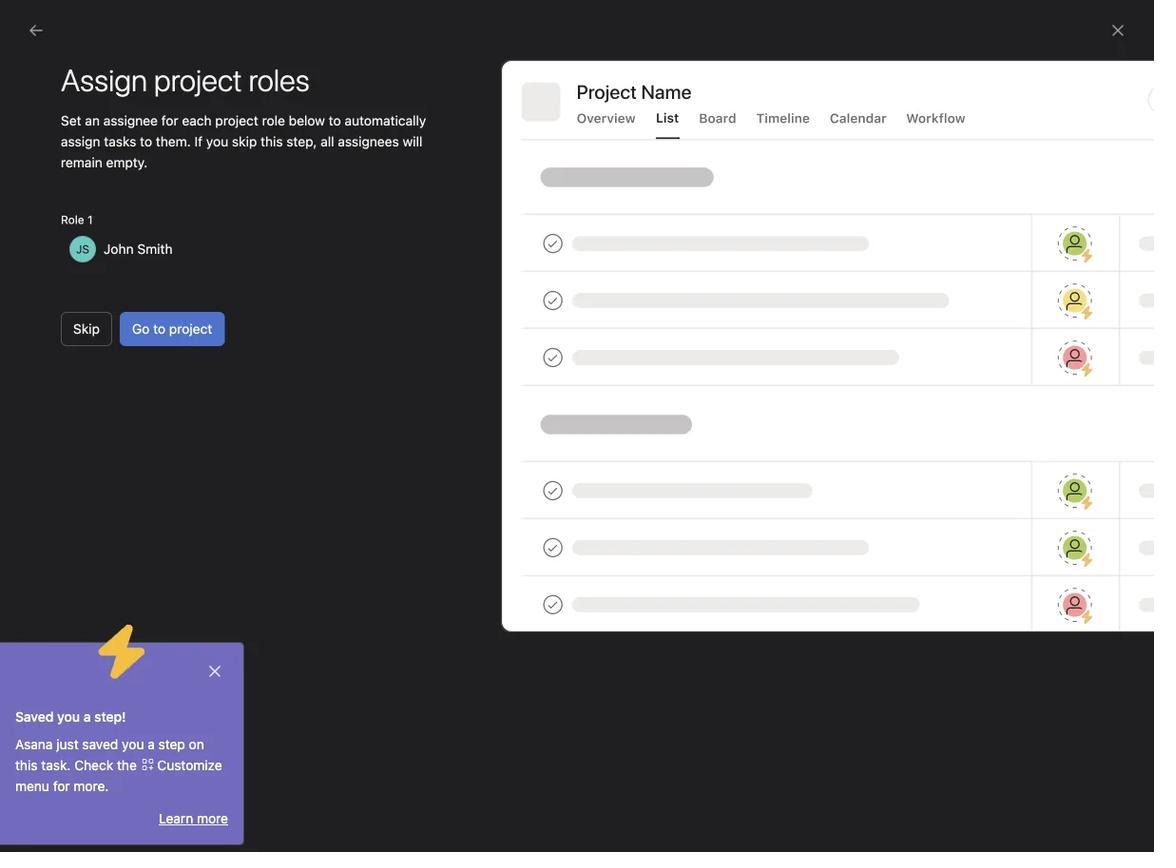 Task type: vqa. For each thing, say whether or not it's contained in the screenshot.
Salesforce button
no



Task type: describe. For each thing, give the bounding box(es) containing it.
row containing status
[[229, 195, 1155, 230]]

starred element
[[0, 302, 228, 371]]

task for task progress
[[751, 206, 775, 220]]

to inside button
[[153, 321, 166, 337]]

no
[[585, 241, 600, 254]]

use template
[[959, 55, 1041, 70]]

dashboard
[[374, 115, 442, 131]]

for inside "customize menu for more."
[[53, 779, 70, 794]]

portfolios inside 'insights' element
[[49, 245, 108, 261]]

task 1
[[495, 210, 528, 223]]

messages
[[627, 115, 690, 131]]

asana just saved you a step on this task. check the
[[15, 737, 204, 773]]

1 js from the top
[[1058, 241, 1072, 254]]

to up all
[[329, 113, 341, 128]]

new template button
[[148, 308, 260, 335]]

this is a preview of your project image
[[502, 61, 1155, 632]]

your
[[152, 162, 195, 188]]

list link
[[252, 115, 275, 140]]

tasks inside set an assignee for each project role below to automatically assign tasks to them. if you skip this step, all assignees will remain empty.
[[104, 134, 136, 149]]

inbox
[[49, 126, 83, 142]]

messages link
[[627, 115, 690, 140]]

1 horizontal spatial first portfolio
[[344, 80, 454, 102]]

—
[[751, 241, 761, 254]]

you inside asana just saved you a step on this task. check the
[[122, 737, 144, 752]]

1 horizontal spatial portfolios link
[[313, 57, 372, 78]]

progress
[[465, 115, 521, 131]]

customize
[[157, 758, 222, 773]]

reporting
[[49, 214, 109, 230]]

to inside start with a template to build your project or workflow
[[74, 162, 94, 188]]

0 vertical spatial temp 1
[[445, 49, 505, 72]]

more.
[[74, 779, 109, 794]]

use
[[959, 55, 983, 70]]

edit button
[[868, 46, 936, 80]]

inbox link
[[11, 119, 217, 149]]

role
[[61, 213, 84, 226]]

progress link
[[465, 115, 521, 140]]

timeline button
[[298, 115, 351, 140]]

go
[[132, 321, 150, 337]]

learn more link
[[159, 811, 228, 827]]

close image
[[1111, 23, 1126, 38]]

2 js from the top
[[1058, 275, 1072, 288]]

template for use template
[[987, 55, 1041, 70]]

an
[[85, 113, 100, 128]]

step
[[158, 737, 185, 752]]

go back image for close image
[[29, 23, 44, 38]]

just
[[56, 737, 79, 752]]

no recent updates cell
[[553, 230, 743, 265]]

if
[[195, 134, 203, 149]]

automatically
[[345, 113, 426, 128]]

use template button
[[947, 46, 1053, 80]]

go to project button
[[120, 312, 225, 346]]

hide sidebar image
[[25, 15, 40, 30]]

new template
[[175, 315, 251, 328]]

dashboard link
[[374, 115, 442, 140]]

project inside starred element
[[155, 344, 198, 360]]

set an assignee for each project role below to automatically assign tasks to them. if you skip this step, all assignees will remain empty.
[[61, 113, 426, 170]]

0 horizontal spatial you
[[57, 709, 80, 725]]

add to starred image
[[490, 84, 505, 99]]

starred button
[[0, 310, 70, 329]]

them.
[[156, 134, 191, 149]]

each
[[182, 113, 212, 128]]

asana
[[15, 737, 53, 752]]

workload button
[[544, 115, 604, 140]]

assignee
[[103, 113, 158, 128]]

1 vertical spatial temp 1
[[492, 134, 536, 150]]

project roles
[[154, 62, 310, 98]]

my tasks link
[[11, 88, 217, 119]]

project inside button
[[169, 321, 212, 337]]

a for you
[[83, 709, 91, 725]]

saved you a step!
[[15, 709, 126, 725]]

assign
[[61, 62, 147, 98]]

edit
[[900, 55, 923, 70]]

smith inside john smith dropdown button
[[137, 241, 173, 257]]

cross-functional project plan
[[49, 344, 228, 360]]

0 vertical spatial my first portfolio
[[313, 80, 454, 102]]

section 1
[[461, 299, 518, 315]]

assign
[[61, 134, 100, 149]]

my inside my tasks link
[[49, 96, 68, 111]]

new
[[175, 315, 200, 328]]

progress
[[779, 206, 826, 220]]

insights element
[[0, 173, 228, 302]]

step,
[[287, 134, 317, 149]]

global element
[[0, 47, 228, 161]]

no recent updates
[[585, 241, 684, 254]]



Task type: locate. For each thing, give the bounding box(es) containing it.
1 for role 1
[[88, 213, 93, 226]]

below
[[289, 113, 325, 128]]

1 vertical spatial portfolios
[[49, 245, 108, 261]]

1 vertical spatial this
[[15, 758, 38, 773]]

you up just
[[57, 709, 80, 725]]

portfolios link
[[313, 57, 372, 78], [11, 238, 217, 268]]

0 horizontal spatial my first portfolio
[[23, 312, 140, 331]]

menu
[[15, 779, 49, 794]]

starred
[[23, 311, 70, 327]]

my up timeline
[[313, 80, 339, 102]]

for
[[161, 113, 178, 128], [53, 779, 70, 794]]

template right use
[[987, 55, 1041, 70]]

timeline
[[298, 115, 351, 131]]

close image
[[1111, 23, 1126, 38]]

temp 1 up add to starred image
[[445, 49, 505, 72]]

this up menu at left
[[15, 758, 38, 773]]

customize menu for more.
[[15, 758, 222, 794]]

portfolios down reporting
[[49, 245, 108, 261]]

0 vertical spatial portfolios
[[313, 59, 372, 75]]

0 horizontal spatial 1
[[88, 213, 93, 226]]

task progress
[[751, 206, 826, 220]]

1
[[523, 210, 528, 223], [88, 213, 93, 226]]

a left if
[[169, 131, 181, 158]]

row containing no recent updates
[[229, 230, 1155, 267]]

go back image for close icon
[[29, 23, 44, 38]]

tasks up an at the left top of the page
[[72, 96, 104, 111]]

functional
[[91, 344, 152, 360]]

for inside set an assignee for each project role below to automatically assign tasks to them. if you skip this step, all assignees will remain empty.
[[161, 113, 178, 128]]

1 vertical spatial tasks
[[104, 134, 136, 149]]

you right if
[[206, 134, 228, 149]]

1 horizontal spatial this
[[261, 134, 283, 149]]

for down task.
[[53, 779, 70, 794]]

recent
[[603, 241, 637, 254]]

1 vertical spatial template
[[186, 131, 272, 158]]

0 vertical spatial tasks
[[72, 96, 104, 111]]

1 for task 1
[[523, 210, 528, 223]]

saved
[[82, 737, 118, 752]]

this inside set an assignee for each project role below to automatically assign tasks to them. if you skip this step, all assignees will remain empty.
[[261, 134, 283, 149]]

first portfolio
[[344, 80, 454, 102], [48, 312, 140, 331]]

for up the them.
[[161, 113, 178, 128]]

tasks inside global element
[[72, 96, 104, 111]]

row
[[229, 195, 1155, 230], [229, 229, 1155, 231], [229, 230, 1155, 267], [229, 264, 1155, 301]]

1 horizontal spatial portfolios
[[313, 59, 372, 75]]

1 horizontal spatial for
[[161, 113, 178, 128]]

go to project
[[132, 321, 212, 337]]

john
[[1080, 241, 1106, 254], [104, 241, 134, 257], [1080, 275, 1106, 288]]

2 vertical spatial you
[[122, 737, 144, 752]]

you up the the
[[122, 737, 144, 752]]

with
[[123, 131, 164, 158]]

workload
[[544, 115, 604, 131]]

empty.
[[106, 155, 148, 170]]

list
[[252, 115, 275, 131]]

learn more
[[159, 811, 228, 827]]

1 horizontal spatial 1
[[523, 210, 528, 223]]

template for new template
[[203, 315, 251, 328]]

home link
[[11, 58, 217, 88]]

portfolios link up timeline
[[313, 57, 372, 78]]

2 vertical spatial a
[[148, 737, 155, 752]]

cell
[[229, 230, 554, 267], [229, 264, 554, 301], [553, 264, 743, 299]]

0 vertical spatial this
[[261, 134, 283, 149]]

go back image
[[29, 23, 44, 38], [29, 23, 44, 38]]

2 horizontal spatial a
[[169, 131, 181, 158]]

2 horizontal spatial my
[[313, 80, 339, 102]]

task left status
[[495, 210, 520, 223]]

you inside set an assignee for each project role below to automatically assign tasks to them. if you skip this step, all assignees will remain empty.
[[206, 134, 228, 149]]

john smith button
[[61, 232, 204, 266]]

all
[[321, 134, 334, 149]]

1 vertical spatial a
[[83, 709, 91, 725]]

or workflow
[[114, 192, 228, 219]]

skip
[[232, 134, 257, 149]]

1 horizontal spatial a
[[148, 737, 155, 752]]

owner
[[1053, 206, 1089, 220]]

portfolios
[[313, 59, 372, 75], [49, 245, 108, 261]]

a left step!
[[83, 709, 91, 725]]

cross-
[[49, 344, 91, 360]]

template
[[987, 55, 1041, 70], [186, 131, 272, 158], [203, 315, 251, 328]]

close toast image
[[207, 664, 223, 679]]

task.
[[41, 758, 71, 773]]

on
[[189, 737, 204, 752]]

first portfolio up the cross-
[[48, 312, 140, 331]]

my first portfolio up automatically
[[313, 80, 454, 102]]

1 horizontal spatial my first portfolio
[[313, 80, 454, 102]]

0 horizontal spatial portfolios link
[[11, 238, 217, 268]]

list box
[[353, 8, 809, 38]]

0 horizontal spatial a
[[83, 709, 91, 725]]

toggle project template starred status image
[[513, 55, 524, 67]]

portfolios link down reporting
[[11, 238, 217, 268]]

4 row from the top
[[229, 264, 1155, 301]]

portfolios up timeline
[[313, 59, 372, 75]]

template up plan
[[203, 315, 251, 328]]

1 left status
[[523, 210, 528, 223]]

0 vertical spatial portfolios link
[[313, 57, 372, 78]]

john smith inside dropdown button
[[104, 241, 173, 257]]

start
[[70, 131, 118, 158]]

project inside set an assignee for each project role below to automatically assign tasks to them. if you skip this step, all assignees will remain empty.
[[215, 113, 258, 128]]

0 vertical spatial for
[[161, 113, 178, 128]]

1 vertical spatial portfolios link
[[11, 238, 217, 268]]

role
[[262, 113, 285, 128]]

1 vertical spatial first portfolio
[[48, 312, 140, 331]]

plan
[[202, 344, 228, 360]]

my first portfolio
[[313, 80, 454, 102], [23, 312, 140, 331]]

2 row from the top
[[229, 229, 1155, 231]]

tasks
[[72, 96, 104, 111], [104, 134, 136, 149]]

1 vertical spatial for
[[53, 779, 70, 794]]

0 horizontal spatial first portfolio
[[48, 312, 140, 331]]

row containing js
[[229, 264, 1155, 301]]

2 vertical spatial template
[[203, 315, 251, 328]]

remain
[[61, 155, 102, 170]]

smith
[[1110, 241, 1140, 254], [137, 241, 173, 257], [1110, 275, 1140, 288]]

1 row from the top
[[229, 195, 1155, 230]]

will
[[403, 134, 423, 149]]

a left step
[[148, 737, 155, 752]]

1 vertical spatial js
[[1058, 275, 1072, 288]]

0 vertical spatial js
[[1058, 241, 1072, 254]]

task
[[751, 206, 775, 220], [495, 210, 520, 223]]

0 horizontal spatial portfolios
[[49, 245, 108, 261]]

task for task 1
[[495, 210, 520, 223]]

role 1
[[61, 213, 93, 226]]

updates
[[641, 241, 684, 254]]

the
[[117, 758, 137, 773]]

my
[[313, 80, 339, 102], [49, 96, 68, 111], [23, 312, 44, 331]]

more
[[197, 811, 228, 827]]

this inside asana just saved you a step on this task. check the
[[15, 758, 38, 773]]

skip
[[73, 321, 100, 337]]

1 horizontal spatial task
[[751, 206, 775, 220]]

1 vertical spatial my first portfolio
[[23, 312, 140, 331]]

task up —
[[751, 206, 775, 220]]

assign project roles
[[61, 62, 310, 98]]

reporting link
[[11, 207, 217, 238]]

a
[[169, 131, 181, 158], [83, 709, 91, 725], [148, 737, 155, 752]]

learn
[[159, 811, 193, 827]]

a inside start with a template to build your project or workflow
[[169, 131, 181, 158]]

saved
[[15, 709, 54, 725]]

cross-functional project plan link
[[11, 337, 228, 367]]

john inside dropdown button
[[104, 241, 134, 257]]

template inside start with a template to build your project or workflow
[[186, 131, 272, 158]]

my tasks
[[49, 96, 104, 111]]

0 horizontal spatial for
[[53, 779, 70, 794]]

home
[[49, 65, 86, 81]]

0 vertical spatial first portfolio
[[344, 80, 454, 102]]

0 vertical spatial you
[[206, 134, 228, 149]]

cell for row containing no recent updates
[[229, 230, 554, 267]]

a inside asana just saved you a step on this task. check the
[[148, 737, 155, 752]]

to down the start
[[74, 162, 94, 188]]

0 vertical spatial a
[[169, 131, 181, 158]]

my first portfolio up the cross-
[[23, 312, 140, 331]]

project inside start with a template to build your project or workflow
[[200, 162, 268, 188]]

template down each
[[186, 131, 272, 158]]

status
[[562, 206, 596, 220]]

my left the "skip"
[[23, 312, 44, 331]]

0 horizontal spatial this
[[15, 758, 38, 773]]

build
[[99, 162, 147, 188]]

3 row from the top
[[229, 230, 1155, 267]]

task inside row
[[751, 206, 775, 220]]

to right the go
[[153, 321, 166, 337]]

date
[[940, 206, 965, 220]]

to
[[329, 113, 341, 128], [140, 134, 152, 149], [74, 162, 94, 188], [153, 321, 166, 337]]

temp 1 down progress
[[492, 134, 536, 150]]

0 horizontal spatial my
[[23, 312, 44, 331]]

0 horizontal spatial task
[[495, 210, 520, 223]]

this
[[261, 134, 283, 149], [15, 758, 38, 773]]

a for with
[[169, 131, 181, 158]]

2 horizontal spatial you
[[206, 134, 228, 149]]

step!
[[94, 709, 126, 725]]

js
[[1058, 241, 1072, 254], [1058, 275, 1072, 288]]

check
[[74, 758, 113, 773]]

1 vertical spatial you
[[57, 709, 80, 725]]

to down assignee
[[140, 134, 152, 149]]

tasks up empty.
[[104, 134, 136, 149]]

assignees
[[338, 134, 399, 149]]

my up set
[[49, 96, 68, 111]]

start with a template to build your project or workflow
[[70, 131, 272, 219]]

first portfolio up automatically
[[344, 80, 454, 102]]

1 right role
[[88, 213, 93, 226]]

set
[[61, 113, 81, 128]]

cell for row containing js
[[229, 264, 554, 301]]

this down 'list'
[[261, 134, 283, 149]]

0 vertical spatial template
[[987, 55, 1041, 70]]

1 horizontal spatial my
[[49, 96, 68, 111]]

skip button
[[61, 312, 112, 346]]

1 horizontal spatial you
[[122, 737, 144, 752]]



